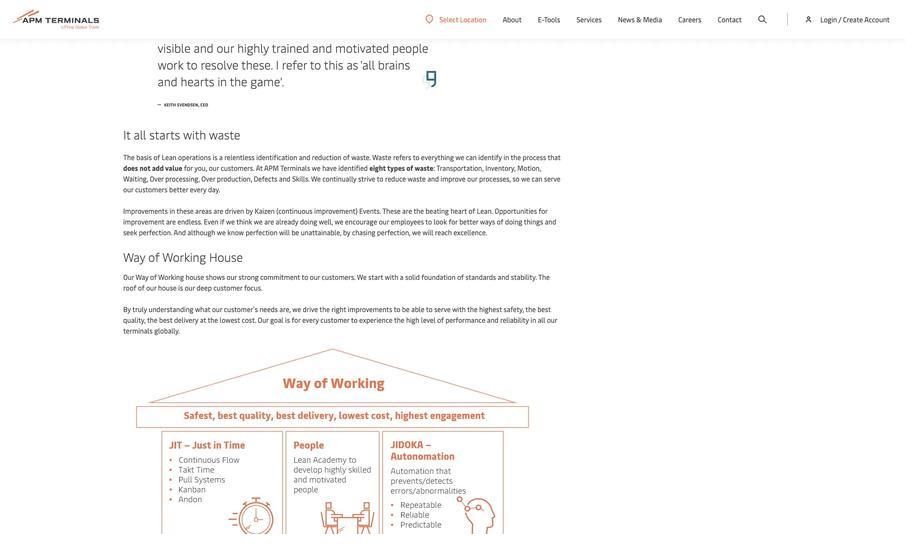 Task type: describe. For each thing, give the bounding box(es) containing it.
0 vertical spatial working
[[163, 249, 206, 265]]

we down the employees
[[413, 228, 421, 237]]

the inside improvements in these areas are driven by kaizen (continuous improvement) events. these are the beating heart of lean. opportunities for improvement are endless. even if we think we are already doing well, we encourage our employees to look for better ways of doing things and seek perfection. and although we know perfection will be unattainable, by chasing perfection, we will reach excellence.
[[414, 206, 424, 216]]

select location
[[440, 14, 487, 24]]

our way of working house shows our strong commitment to our customers. we start with a solid foundation of standards and stability. the roof of our house is our deep customer focus.
[[123, 273, 550, 293]]

of right our
[[150, 273, 157, 282]]

to up level
[[426, 305, 433, 314]]

strive
[[358, 174, 376, 184]]

improvement
[[123, 217, 165, 227]]

and
[[174, 228, 186, 237]]

0 horizontal spatial all
[[134, 126, 146, 143]]

areas
[[196, 206, 212, 216]]

ways
[[480, 217, 496, 227]]

be inside improvements in these areas are driven by kaizen (continuous improvement) events. these are the beating heart of lean. opportunities for improvement are endless. even if we think we are already doing well, we encourage our employees to look for better ways of doing things and seek perfection. and although we know perfection will be unattainable, by chasing perfection, we will reach excellence.
[[292, 228, 299, 237]]

0 vertical spatial house
[[186, 273, 204, 282]]

are down kaizen
[[265, 217, 274, 227]]

way inside our way of working house shows our strong commitment to our customers. we start with a solid foundation of standards and stability. the roof of our house is our deep customer focus.
[[136, 273, 149, 282]]

house
[[209, 249, 243, 265]]

commitment
[[261, 273, 300, 282]]

wow house image
[[123, 347, 552, 535]]

our right reliability
[[548, 315, 558, 325]]

the right "safety,"
[[526, 305, 536, 314]]

safety,
[[504, 305, 525, 314]]

our left 'deep'
[[185, 283, 195, 293]]

driven
[[225, 206, 244, 216]]

the left right
[[320, 305, 330, 314]]

our down transportation,
[[468, 174, 478, 184]]

understanding
[[149, 305, 194, 314]]

reliability
[[501, 315, 529, 325]]

waste inside : transportation, inventory, motion, waiting, over processing, over production, defects and skills. we continually strive to reduce waste and improve our processes, so we can serve our customers better every day.
[[408, 174, 426, 184]]

1 horizontal spatial best
[[538, 305, 551, 314]]

the left 'high'
[[394, 315, 405, 325]]

reduce
[[385, 174, 406, 184]]

e-tools button
[[539, 0, 561, 39]]

strong
[[239, 273, 259, 282]]

add
[[152, 163, 164, 173]]

the up performance
[[468, 305, 478, 314]]

relentless
[[225, 153, 255, 162]]

perfection,
[[377, 228, 411, 237]]

basis
[[136, 153, 152, 162]]

waste
[[373, 153, 392, 162]]

already
[[276, 217, 299, 227]]

better inside : transportation, inventory, motion, waiting, over processing, over production, defects and skills. we continually strive to reduce waste and improve our processes, so we can serve our customers better every day.
[[169, 185, 188, 194]]

day.
[[208, 185, 220, 194]]

the right quality,
[[147, 315, 158, 325]]

a inside our way of working house shows our strong commitment to our customers. we start with a solid foundation of standards and stability. the roof of our house is our deep customer focus.
[[400, 273, 404, 282]]

can inside : transportation, inventory, motion, waiting, over processing, over production, defects and skills. we continually strive to reduce waste and improve our processes, so we can serve our customers better every day.
[[532, 174, 543, 184]]

1 doing from the left
[[300, 217, 318, 227]]

svendsen,
[[177, 102, 200, 108]]

defects
[[254, 174, 278, 184]]

are up and
[[166, 217, 176, 227]]

roof
[[123, 283, 136, 293]]

better inside improvements in these areas are driven by kaizen (continuous improvement) events. these are the beating heart of lean. opportunities for improvement are endless. even if we think we are already doing well, we encourage our employees to look for better ways of doing things and seek perfection. and although we know perfection will be unattainable, by chasing perfection, we will reach excellence.
[[460, 217, 479, 227]]

0 vertical spatial waste
[[209, 126, 241, 143]]

of left standards
[[458, 273, 464, 282]]

what
[[195, 305, 211, 314]]

terminals
[[123, 326, 153, 336]]

customers. inside the basis of lean operations is a relentless identification and reduction of waste. waste refers to everything we can identify in the process that does not add value for you, our customers. at apm terminals we have identified eight types of waste
[[221, 163, 255, 173]]

it all starts with waste
[[123, 126, 241, 143]]

and inside the basis of lean operations is a relentless identification and reduction of waste. waste refers to everything we can identify in the process that does not add value for you, our customers. at apm terminals we have identified eight types of waste
[[299, 153, 311, 162]]

to inside : transportation, inventory, motion, waiting, over processing, over production, defects and skills. we continually strive to reduce waste and improve our processes, so we can serve our customers better every day.
[[377, 174, 384, 184]]

all inside by truly understanding what our customer´s needs are, we drive the right improvements to be able to serve with the highest safety, the best quality, the best delivery at the lowest cost. our goal is for every customer to experience the high level of performance and reliability in all our terminals globally.
[[538, 315, 546, 325]]

chasing
[[352, 228, 376, 237]]

:
[[434, 163, 435, 173]]

of left lean.
[[469, 206, 476, 216]]

&
[[637, 15, 642, 24]]

: transportation, inventory, motion, waiting, over processing, over production, defects and skills. we continually strive to reduce waste and improve our processes, so we can serve our customers better every day.
[[123, 163, 561, 194]]

identification
[[257, 153, 297, 162]]

account
[[865, 15, 891, 24]]

eight
[[370, 163, 386, 173]]

have
[[323, 163, 337, 173]]

keith
[[164, 102, 176, 108]]

improvements in these areas are driven by kaizen (continuous improvement) events. these are the beating heart of lean. opportunities for improvement are endless. even if we think we are already doing well, we encourage our employees to look for better ways of doing things and seek perfection. and although we know perfection will be unattainable, by chasing perfection, we will reach excellence.
[[123, 206, 557, 237]]

identified
[[339, 163, 368, 173]]

seek
[[123, 228, 137, 237]]

refers
[[393, 153, 412, 162]]

waste inside the basis of lean operations is a relentless identification and reduction of waste. waste refers to everything we can identify in the process that does not add value for you, our customers. at apm terminals we have identified eight types of waste
[[415, 163, 434, 173]]

(continuous
[[277, 206, 313, 216]]

1 horizontal spatial by
[[343, 228, 351, 237]]

we up transportation,
[[456, 153, 465, 162]]

with inside by truly understanding what our customer´s needs are, we drive the right improvements to be able to serve with the highest safety, the best quality, the best delivery at the lowest cost. our goal is for every customer to experience the high level of performance and reliability in all our terminals globally.
[[453, 305, 466, 314]]

delivery
[[174, 315, 198, 325]]

improvements
[[348, 305, 393, 314]]

perfection.
[[139, 228, 172, 237]]

of up "add"
[[154, 153, 160, 162]]

select
[[440, 14, 459, 24]]

we inside by truly understanding what our customer´s needs are, we drive the right improvements to be able to serve with the highest safety, the best quality, the best delivery at the lowest cost. our goal is for every customer to experience the high level of performance and reliability in all our terminals globally.
[[293, 305, 301, 314]]

needs
[[260, 305, 278, 314]]

are up the employees
[[403, 206, 412, 216]]

our right roof
[[146, 283, 157, 293]]

0 horizontal spatial best
[[159, 315, 173, 325]]

in inside improvements in these areas are driven by kaizen (continuous improvement) events. these are the beating heart of lean. opportunities for improvement are endless. even if we think we are already doing well, we encourage our employees to look for better ways of doing things and seek perfection. and although we know perfection will be unattainable, by chasing perfection, we will reach excellence.
[[170, 206, 175, 216]]

we for customers.
[[357, 273, 367, 282]]

our right shows
[[227, 273, 237, 282]]

0 horizontal spatial by
[[246, 206, 253, 216]]

the inside the basis of lean operations is a relentless identification and reduction of waste. waste refers to everything we can identify in the process that does not add value for you, our customers. at apm terminals we have identified eight types of waste
[[511, 153, 521, 162]]

of up identified
[[343, 153, 350, 162]]

motion,
[[518, 163, 542, 173]]

lowest
[[220, 315, 240, 325]]

shows
[[206, 273, 225, 282]]

to inside improvements in these areas are driven by kaizen (continuous improvement) events. these are the beating heart of lean. opportunities for improvement are endless. even if we think we are already doing well, we encourage our employees to look for better ways of doing things and seek perfection. and although we know perfection will be unattainable, by chasing perfection, we will reach excellence.
[[426, 217, 432, 227]]

waiting,
[[123, 174, 148, 184]]

globally.
[[154, 326, 180, 336]]

to inside the basis of lean operations is a relentless identification and reduction of waste. waste refers to everything we can identify in the process that does not add value for you, our customers. at apm terminals we have identified eight types of waste
[[413, 153, 420, 162]]

1 will from the left
[[279, 228, 290, 237]]

and down terminals
[[279, 174, 291, 184]]

high
[[406, 315, 420, 325]]

standards
[[466, 273, 497, 282]]

start
[[369, 273, 384, 282]]

are,
[[280, 305, 291, 314]]

focus.
[[244, 283, 263, 293]]

waste.
[[352, 153, 371, 162]]

contact button
[[718, 0, 743, 39]]

of down refers
[[407, 163, 414, 173]]

and inside by truly understanding what our customer´s needs are, we drive the right improvements to be able to serve with the highest safety, the best quality, the best delivery at the lowest cost. our goal is for every customer to experience the high level of performance and reliability in all our terminals globally.
[[488, 315, 499, 325]]

0 horizontal spatial with
[[183, 126, 206, 143]]

of inside by truly understanding what our customer´s needs are, we drive the right improvements to be able to serve with the highest safety, the best quality, the best delivery at the lowest cost. our goal is for every customer to experience the high level of performance and reliability in all our terminals globally.
[[438, 315, 444, 325]]

stability.
[[511, 273, 537, 282]]

every inside by truly understanding what our customer´s needs are, we drive the right improvements to be able to serve with the highest safety, the best quality, the best delivery at the lowest cost. our goal is for every customer to experience the high level of performance and reliability in all our terminals globally.
[[303, 315, 319, 325]]

drive
[[303, 305, 318, 314]]

keith svendsen, ceo
[[164, 102, 208, 108]]

2 over from the left
[[202, 174, 215, 184]]

and down the :
[[428, 174, 439, 184]]

value
[[165, 163, 182, 173]]

we down if in the left of the page
[[217, 228, 226, 237]]

and inside our way of working house shows our strong commitment to our customers. we start with a solid foundation of standards and stability. the roof of our house is our deep customer focus.
[[498, 273, 510, 282]]

in inside the basis of lean operations is a relentless identification and reduction of waste. waste refers to everything we can identify in the process that does not add value for you, our customers. at apm terminals we have identified eight types of waste
[[504, 153, 510, 162]]

our right what
[[212, 305, 222, 314]]

look
[[434, 217, 448, 227]]

endless.
[[178, 217, 202, 227]]

create
[[844, 15, 864, 24]]

about button
[[503, 0, 522, 39]]

our inside the basis of lean operations is a relentless identification and reduction of waste. waste refers to everything we can identify in the process that does not add value for you, our customers. at apm terminals we have identified eight types of waste
[[209, 163, 219, 173]]

our inside improvements in these areas are driven by kaizen (continuous improvement) events. these are the beating heart of lean. opportunities for improvement are endless. even if we think we are already doing well, we encourage our employees to look for better ways of doing things and seek perfection. and although we know perfection will be unattainable, by chasing perfection, we will reach excellence.
[[379, 217, 389, 227]]

customer inside by truly understanding what our customer´s needs are, we drive the right improvements to be able to serve with the highest safety, the best quality, the best delivery at the lowest cost. our goal is for every customer to experience the high level of performance and reliability in all our terminals globally.
[[321, 315, 350, 325]]

login
[[821, 15, 838, 24]]

contact
[[718, 15, 743, 24]]



Task type: locate. For each thing, give the bounding box(es) containing it.
0 horizontal spatial is
[[178, 283, 183, 293]]

goal
[[271, 315, 284, 325]]

way
[[123, 249, 145, 265], [136, 273, 149, 282]]

0 vertical spatial best
[[538, 305, 551, 314]]

1 vertical spatial house
[[158, 283, 177, 293]]

0 horizontal spatial will
[[279, 228, 290, 237]]

the right at at the left bottom of the page
[[208, 315, 218, 325]]

that
[[548, 153, 561, 162]]

better up excellence.
[[460, 217, 479, 227]]

doing up unattainable,
[[300, 217, 318, 227]]

1 horizontal spatial serve
[[545, 174, 561, 184]]

1 vertical spatial waste
[[415, 163, 434, 173]]

0 horizontal spatial every
[[190, 185, 207, 194]]

1 vertical spatial serve
[[435, 305, 451, 314]]

1 horizontal spatial is
[[213, 153, 218, 162]]

0 horizontal spatial can
[[466, 153, 477, 162]]

by truly understanding what our customer´s needs are, we drive the right improvements to be able to serve with the highest safety, the best quality, the best delivery at the lowest cost. our goal is for every customer to experience the high level of performance and reliability in all our terminals globally.
[[123, 305, 558, 336]]

2 horizontal spatial in
[[531, 315, 537, 325]]

0 vertical spatial by
[[246, 206, 253, 216]]

1 vertical spatial way
[[136, 273, 149, 282]]

events.
[[360, 206, 381, 216]]

1 vertical spatial can
[[532, 174, 543, 184]]

level
[[421, 315, 436, 325]]

customer down shows
[[214, 283, 243, 293]]

over up day.
[[202, 174, 215, 184]]

and up terminals
[[299, 153, 311, 162]]

doing
[[300, 217, 318, 227], [506, 217, 523, 227]]

although
[[188, 228, 215, 237]]

continually
[[323, 174, 357, 184]]

improvements
[[123, 206, 168, 216]]

is inside by truly understanding what our customer´s needs are, we drive the right improvements to be able to serve with the highest safety, the best quality, the best delivery at the lowest cost. our goal is for every customer to experience the high level of performance and reliability in all our terminals globally.
[[285, 315, 290, 325]]

the inside our way of working house shows our strong commitment to our customers. we start with a solid foundation of standards and stability. the roof of our house is our deep customer focus.
[[539, 273, 550, 282]]

transportation,
[[437, 163, 484, 173]]

for inside the basis of lean operations is a relentless identification and reduction of waste. waste refers to everything we can identify in the process that does not add value for you, our customers. at apm terminals we have identified eight types of waste
[[184, 163, 193, 173]]

with right start at the left
[[385, 273, 399, 282]]

1 vertical spatial by
[[343, 228, 351, 237]]

we inside : transportation, inventory, motion, waiting, over processing, over production, defects and skills. we continually strive to reduce waste and improve our processes, so we can serve our customers better every day.
[[522, 174, 530, 184]]

1 vertical spatial in
[[170, 206, 175, 216]]

1 horizontal spatial with
[[385, 273, 399, 282]]

0 horizontal spatial better
[[169, 185, 188, 194]]

working
[[163, 249, 206, 265], [158, 273, 184, 282]]

0 horizontal spatial serve
[[435, 305, 451, 314]]

0 vertical spatial can
[[466, 153, 477, 162]]

1 horizontal spatial over
[[202, 174, 215, 184]]

by up the think
[[246, 206, 253, 216]]

1 over from the left
[[150, 174, 164, 184]]

is inside the basis of lean operations is a relentless identification and reduction of waste. waste refers to everything we can identify in the process that does not add value for you, our customers. at apm terminals we have identified eight types of waste
[[213, 153, 218, 162]]

employees
[[391, 217, 424, 227]]

1 vertical spatial is
[[178, 283, 183, 293]]

customers.
[[221, 163, 255, 173], [322, 273, 356, 282]]

customers. down 'relentless'
[[221, 163, 255, 173]]

every left day.
[[190, 185, 207, 194]]

our down waiting,
[[123, 185, 134, 194]]

our down these
[[379, 217, 389, 227]]

is left 'deep'
[[178, 283, 183, 293]]

0 horizontal spatial customers.
[[221, 163, 255, 173]]

will down already
[[279, 228, 290, 237]]

process
[[523, 153, 547, 162]]

1 horizontal spatial the
[[539, 273, 550, 282]]

all
[[134, 126, 146, 143], [538, 315, 546, 325]]

best
[[538, 305, 551, 314], [159, 315, 173, 325]]

every inside : transportation, inventory, motion, waiting, over processing, over production, defects and skills. we continually strive to reduce waste and improve our processes, so we can serve our customers better every day.
[[190, 185, 207, 194]]

0 vertical spatial every
[[190, 185, 207, 194]]

our
[[123, 273, 134, 282]]

in right reliability
[[531, 315, 537, 325]]

reduction
[[312, 153, 342, 162]]

0 horizontal spatial customer
[[214, 283, 243, 293]]

/
[[839, 15, 842, 24]]

better down processing, at the top left of page
[[169, 185, 188, 194]]

2 vertical spatial in
[[531, 315, 537, 325]]

will left reach
[[423, 228, 434, 237]]

waste right reduce
[[408, 174, 426, 184]]

think
[[237, 217, 252, 227]]

media
[[644, 15, 663, 24]]

serve down that
[[545, 174, 561, 184]]

for down 'heart'
[[449, 217, 458, 227]]

for inside by truly understanding what our customer´s needs are, we drive the right improvements to be able to serve with the highest safety, the best quality, the best delivery at the lowest cost. our goal is for every customer to experience the high level of performance and reliability in all our terminals globally.
[[292, 315, 301, 325]]

customer´s
[[224, 305, 258, 314]]

not
[[140, 163, 151, 173]]

2 horizontal spatial with
[[453, 305, 466, 314]]

tools
[[545, 15, 561, 24]]

the up the employees
[[414, 206, 424, 216]]

heart
[[451, 206, 467, 216]]

be left able
[[402, 305, 410, 314]]

we for skills.
[[311, 174, 321, 184]]

all right reliability
[[538, 315, 546, 325]]

1 vertical spatial working
[[158, 273, 184, 282]]

0 vertical spatial serve
[[545, 174, 561, 184]]

1 vertical spatial customers.
[[322, 273, 356, 282]]

to right refers
[[413, 153, 420, 162]]

select location button
[[426, 14, 487, 24]]

to down "eight"
[[377, 174, 384, 184]]

truly
[[133, 305, 147, 314]]

to left able
[[394, 305, 401, 314]]

be down already
[[292, 228, 299, 237]]

for
[[184, 163, 193, 173], [539, 206, 548, 216], [449, 217, 458, 227], [292, 315, 301, 325]]

0 vertical spatial customers.
[[221, 163, 255, 173]]

types
[[388, 163, 405, 173]]

1 horizontal spatial in
[[504, 153, 510, 162]]

is right operations
[[213, 153, 218, 162]]

news & media button
[[619, 0, 663, 39]]

to down improvements
[[351, 315, 358, 325]]

everything
[[422, 153, 454, 162]]

all right it
[[134, 126, 146, 143]]

1 vertical spatial a
[[400, 273, 404, 282]]

so
[[513, 174, 520, 184]]

we up the perfection
[[254, 217, 263, 227]]

does
[[123, 163, 138, 173]]

is inside our way of working house shows our strong commitment to our customers. we start with a solid foundation of standards and stability. the roof of our house is our deep customer focus.
[[178, 283, 183, 293]]

1 vertical spatial be
[[402, 305, 410, 314]]

0 vertical spatial be
[[292, 228, 299, 237]]

well,
[[319, 217, 333, 227]]

0 horizontal spatial doing
[[300, 217, 318, 227]]

the inside the basis of lean operations is a relentless identification and reduction of waste. waste refers to everything we can identify in the process that does not add value for you, our customers. at apm terminals we have identified eight types of waste
[[123, 153, 135, 162]]

can down motion,
[[532, 174, 543, 184]]

is right goal
[[285, 315, 290, 325]]

customers. inside our way of working house shows our strong commitment to our customers. we start with a solid foundation of standards and stability. the roof of our house is our deep customer focus.
[[322, 273, 356, 282]]

best up globally.
[[159, 315, 173, 325]]

0 vertical spatial we
[[311, 174, 321, 184]]

performance
[[446, 315, 486, 325]]

1 horizontal spatial customers.
[[322, 273, 356, 282]]

over down "add"
[[150, 174, 164, 184]]

best right "safety,"
[[538, 305, 551, 314]]

in
[[504, 153, 510, 162], [170, 206, 175, 216], [531, 315, 537, 325]]

production,
[[217, 174, 252, 184]]

2 doing from the left
[[506, 217, 523, 227]]

solid
[[406, 273, 420, 282]]

2 will from the left
[[423, 228, 434, 237]]

lean
[[162, 153, 177, 162]]

opportunities
[[495, 206, 538, 216]]

we right are,
[[293, 305, 301, 314]]

the up does
[[123, 153, 135, 162]]

to inside our way of working house shows our strong commitment to our customers. we start with a solid foundation of standards and stability. the roof of our house is our deep customer focus.
[[302, 273, 308, 282]]

1 vertical spatial better
[[460, 217, 479, 227]]

inventory,
[[486, 163, 516, 173]]

1 horizontal spatial better
[[460, 217, 479, 227]]

0 vertical spatial a
[[219, 153, 223, 162]]

doing down opportunities
[[506, 217, 523, 227]]

login / create account
[[821, 15, 891, 24]]

1 horizontal spatial house
[[186, 273, 204, 282]]

1 horizontal spatial doing
[[506, 217, 523, 227]]

every down "drive"
[[303, 315, 319, 325]]

processing,
[[166, 174, 200, 184]]

2 vertical spatial waste
[[408, 174, 426, 184]]

we left have
[[312, 163, 321, 173]]

for right goal
[[292, 315, 301, 325]]

serve inside by truly understanding what our customer´s needs are, we drive the right improvements to be able to serve with the highest safety, the best quality, the best delivery at the lowest cost. our goal is for every customer to experience the high level of performance and reliability in all our terminals globally.
[[435, 305, 451, 314]]

skills.
[[292, 174, 310, 184]]

waste down everything
[[415, 163, 434, 173]]

can up transportation,
[[466, 153, 477, 162]]

in inside by truly understanding what our customer´s needs are, we drive the right improvements to be able to serve with the highest safety, the best quality, the best delivery at the lowest cost. our goal is for every customer to experience the high level of performance and reliability in all our terminals globally.
[[531, 315, 537, 325]]

in up inventory,
[[504, 153, 510, 162]]

a left solid
[[400, 273, 404, 282]]

0 vertical spatial customer
[[214, 283, 243, 293]]

of down perfection.
[[148, 249, 160, 265]]

0 horizontal spatial we
[[311, 174, 321, 184]]

to right commitment
[[302, 273, 308, 282]]

a inside the basis of lean operations is a relentless identification and reduction of waste. waste refers to everything we can identify in the process that does not add value for you, our customers. at apm terminals we have identified eight types of waste
[[219, 153, 223, 162]]

operations
[[178, 153, 211, 162]]

over
[[150, 174, 164, 184], [202, 174, 215, 184]]

1 horizontal spatial all
[[538, 315, 546, 325]]

we left start at the left
[[357, 273, 367, 282]]

foundation
[[422, 273, 456, 282]]

1 horizontal spatial a
[[400, 273, 404, 282]]

way right our
[[136, 273, 149, 282]]

our right you,
[[209, 163, 219, 173]]

1 horizontal spatial every
[[303, 315, 319, 325]]

0 horizontal spatial over
[[150, 174, 164, 184]]

our up "drive"
[[310, 273, 320, 282]]

we inside : transportation, inventory, motion, waiting, over processing, over production, defects and skills. we continually strive to reduce waste and improve our processes, so we can serve our customers better every day.
[[311, 174, 321, 184]]

we right skills.
[[311, 174, 321, 184]]

our
[[209, 163, 219, 173], [468, 174, 478, 184], [123, 185, 134, 194], [379, 217, 389, 227], [227, 273, 237, 282], [310, 273, 320, 282], [146, 283, 157, 293], [185, 283, 195, 293], [212, 305, 222, 314], [548, 315, 558, 325]]

and down highest
[[488, 315, 499, 325]]

highest
[[480, 305, 502, 314]]

unattainable,
[[301, 228, 342, 237]]

and left stability.
[[498, 273, 510, 282]]

we down improvement) in the left top of the page
[[335, 217, 344, 227]]

customers. up right
[[322, 273, 356, 282]]

1 horizontal spatial be
[[402, 305, 410, 314]]

of right roof
[[138, 283, 145, 293]]

serve
[[545, 174, 561, 184], [435, 305, 451, 314]]

0 vertical spatial all
[[134, 126, 146, 143]]

2 vertical spatial is
[[285, 315, 290, 325]]

0 vertical spatial with
[[183, 126, 206, 143]]

for up processing, at the top left of page
[[184, 163, 193, 173]]

customer down right
[[321, 315, 350, 325]]

better
[[169, 185, 188, 194], [460, 217, 479, 227]]

1 vertical spatial customer
[[321, 315, 350, 325]]

we inside our way of working house shows our strong commitment to our customers. we start with a solid foundation of standards and stability. the roof of our house is our deep customer focus.
[[357, 273, 367, 282]]

with up operations
[[183, 126, 206, 143]]

1 horizontal spatial will
[[423, 228, 434, 237]]

at
[[256, 163, 263, 173]]

by
[[246, 206, 253, 216], [343, 228, 351, 237]]

working inside our way of working house shows our strong commitment to our customers. we start with a solid foundation of standards and stability. the roof of our house is our deep customer focus.
[[158, 273, 184, 282]]

0 vertical spatial in
[[504, 153, 510, 162]]

0 vertical spatial way
[[123, 249, 145, 265]]

house up understanding
[[158, 283, 177, 293]]

0 horizontal spatial the
[[123, 153, 135, 162]]

1 vertical spatial every
[[303, 315, 319, 325]]

0 horizontal spatial in
[[170, 206, 175, 216]]

to left 'look'
[[426, 217, 432, 227]]

house up 'deep'
[[186, 273, 204, 282]]

we right if in the left of the page
[[226, 217, 235, 227]]

working down and
[[163, 249, 206, 265]]

1 vertical spatial best
[[159, 315, 173, 325]]

services
[[577, 15, 602, 24]]

with
[[183, 126, 206, 143], [385, 273, 399, 282], [453, 305, 466, 314]]

0 vertical spatial is
[[213, 153, 218, 162]]

serve inside : transportation, inventory, motion, waiting, over processing, over production, defects and skills. we continually strive to reduce waste and improve our processes, so we can serve our customers better every day.
[[545, 174, 561, 184]]

experience
[[360, 315, 393, 325]]

we right so
[[522, 174, 530, 184]]

1 vertical spatial the
[[539, 273, 550, 282]]

improvement)
[[315, 206, 358, 216]]

customers
[[135, 185, 168, 194]]

1 horizontal spatial we
[[357, 273, 367, 282]]

quality,
[[123, 315, 146, 325]]

1 vertical spatial with
[[385, 273, 399, 282]]

0 vertical spatial the
[[123, 153, 135, 162]]

a left 'relentless'
[[219, 153, 223, 162]]

of right ways
[[497, 217, 504, 227]]

e-
[[539, 15, 545, 24]]

improve
[[441, 174, 466, 184]]

way up our
[[123, 249, 145, 265]]

of right level
[[438, 315, 444, 325]]

starts
[[149, 126, 180, 143]]

1 horizontal spatial can
[[532, 174, 543, 184]]

these
[[383, 206, 401, 216]]

2 horizontal spatial is
[[285, 315, 290, 325]]

1 horizontal spatial customer
[[321, 315, 350, 325]]

0 horizontal spatial a
[[219, 153, 223, 162]]

are up if in the left of the page
[[214, 206, 224, 216]]

location
[[460, 14, 487, 24]]

for up things
[[539, 206, 548, 216]]

is
[[213, 153, 218, 162], [178, 283, 183, 293], [285, 315, 290, 325]]

by left chasing
[[343, 228, 351, 237]]

be inside by truly understanding what our customer´s needs are, we drive the right improvements to be able to serve with the highest safety, the best quality, the best delivery at the lowest cost. our goal is for every customer to experience the high level of performance and reliability in all our terminals globally.
[[402, 305, 410, 314]]

customer inside our way of working house shows our strong commitment to our customers. we start with a solid foundation of standards and stability. the roof of our house is our deep customer focus.
[[214, 283, 243, 293]]

2 vertical spatial with
[[453, 305, 466, 314]]

at
[[200, 315, 206, 325]]

the right stability.
[[539, 273, 550, 282]]

right
[[332, 305, 347, 314]]

things
[[524, 217, 544, 227]]

house
[[186, 273, 204, 282], [158, 283, 177, 293]]

can inside the basis of lean operations is a relentless identification and reduction of waste. waste refers to everything we can identify in the process that does not add value for you, our customers. at apm terminals we have identified eight types of waste
[[466, 153, 477, 162]]

0 vertical spatial better
[[169, 185, 188, 194]]

with inside our way of working house shows our strong commitment to our customers. we start with a solid foundation of standards and stability. the roof of our house is our deep customer focus.
[[385, 273, 399, 282]]

every
[[190, 185, 207, 194], [303, 315, 319, 325]]

0 horizontal spatial house
[[158, 283, 177, 293]]

1 vertical spatial we
[[357, 273, 367, 282]]

serve up level
[[435, 305, 451, 314]]

the basis of lean operations is a relentless identification and reduction of waste. waste refers to everything we can identify in the process that does not add value for you, our customers. at apm terminals we have identified eight types of waste
[[123, 153, 561, 173]]

1 vertical spatial all
[[538, 315, 546, 325]]

careers
[[679, 15, 702, 24]]

excellence.
[[454, 228, 488, 237]]

the
[[511, 153, 521, 162], [414, 206, 424, 216], [320, 305, 330, 314], [468, 305, 478, 314], [526, 305, 536, 314], [147, 315, 158, 325], [208, 315, 218, 325], [394, 315, 405, 325]]

with up performance
[[453, 305, 466, 314]]

working down way of working house
[[158, 273, 184, 282]]

services button
[[577, 0, 602, 39]]

0 horizontal spatial be
[[292, 228, 299, 237]]

cost. our
[[242, 315, 269, 325]]

and inside improvements in these areas are driven by kaizen (continuous improvement) events. these are the beating heart of lean. opportunities for improvement are endless. even if we think we are already doing well, we encourage our employees to look for better ways of doing things and seek perfection. and although we know perfection will be unattainable, by chasing perfection, we will reach excellence.
[[545, 217, 557, 227]]



Task type: vqa. For each thing, say whether or not it's contained in the screenshot.
email
no



